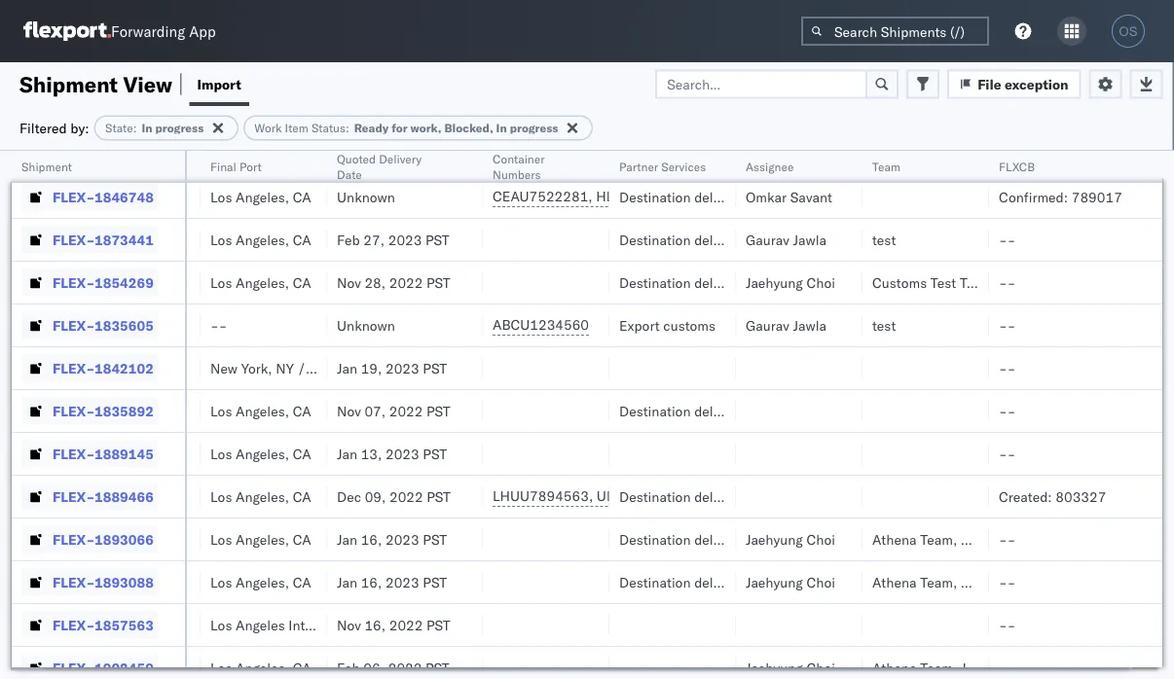 Task type: locate. For each thing, give the bounding box(es) containing it.
2022 up "feb 06, 2023 pst"
[[389, 617, 423, 634]]

10 angeles, from the top
[[236, 660, 289, 677]]

07,
[[364, 403, 386, 420]]

app
[[189, 22, 216, 40]]

4 delivery from the top
[[694, 403, 742, 420]]

destination
[[619, 188, 691, 205], [619, 231, 691, 248], [619, 274, 691, 291], [619, 403, 691, 420], [619, 488, 691, 505], [619, 531, 691, 548], [619, 574, 691, 591]]

1 choi from the top
[[807, 274, 835, 291]]

forwarding app
[[111, 22, 216, 40]]

2022 right "05,"
[[72, 188, 106, 205]]

2022 right 07,
[[389, 403, 423, 420]]

jan down dec 09, 2022 pst
[[337, 531, 357, 548]]

flex- down flex-1857563 button
[[53, 660, 95, 677]]

nov
[[19, 188, 44, 205], [337, 274, 361, 291], [337, 403, 361, 420], [337, 617, 361, 634]]

flex- down shipment button
[[53, 188, 95, 205]]

in right the blocked, on the top
[[496, 121, 507, 135]]

1 gaurav from the top
[[746, 231, 790, 248]]

2 jan 16, 2023 pst from the top
[[337, 574, 447, 591]]

flex- down flex-1893066 button
[[53, 574, 95, 591]]

work
[[254, 121, 282, 135]]

flexport. image
[[23, 21, 111, 41]]

0 horizontal spatial dec
[[19, 488, 44, 505]]

flex-1873441 button
[[21, 226, 158, 254]]

0 vertical spatial jan 16, 2023 pst
[[337, 531, 447, 548]]

1 vertical spatial unknown
[[337, 188, 395, 205]]

flex- down the flex-1842102 button
[[53, 403, 95, 420]]

3 jaehyung choi from the top
[[746, 574, 835, 591]]

3 flex- from the top
[[53, 231, 95, 248]]

1 vertical spatial test
[[872, 317, 896, 334]]

5 destination delivery from the top
[[619, 488, 742, 505]]

state
[[105, 121, 133, 135]]

flex- up the dec 14, 2022 pst
[[53, 445, 95, 462]]

: up 1792904
[[133, 121, 137, 135]]

2 flex- from the top
[[53, 188, 95, 205]]

4 choi from the top
[[807, 660, 835, 677]]

1889466
[[94, 488, 154, 505]]

2 angeles, from the top
[[236, 188, 289, 205]]

flex- for 1889466
[[53, 488, 95, 505]]

angeles
[[236, 617, 285, 634]]

0 vertical spatial gaurav
[[746, 231, 790, 248]]

16, up airport
[[361, 574, 382, 591]]

feb 06, 2023 pst
[[337, 660, 449, 677]]

flex- down the dec 14, 2022 pst
[[53, 531, 95, 548]]

8 los from the top
[[210, 531, 232, 548]]

1 vertical spatial jawla
[[793, 317, 827, 334]]

1 flex- from the top
[[53, 146, 95, 163]]

09,
[[365, 488, 386, 505]]

10 los angeles, ca from the top
[[210, 660, 311, 677]]

team
[[872, 159, 900, 174]]

-
[[999, 146, 1007, 163], [1007, 146, 1016, 163], [999, 231, 1007, 248], [1007, 231, 1016, 248], [999, 274, 1007, 291], [1007, 274, 1016, 291], [210, 317, 219, 334], [219, 317, 227, 334], [999, 317, 1007, 334], [1007, 317, 1016, 334], [999, 360, 1007, 377], [1007, 360, 1016, 377], [999, 403, 1007, 420], [1007, 403, 1016, 420], [999, 445, 1007, 462], [1007, 445, 1016, 462], [999, 531, 1007, 548], [1007, 531, 1016, 548], [999, 574, 1007, 591], [1007, 574, 1016, 591], [999, 617, 1007, 634], [1007, 617, 1016, 634], [999, 660, 1007, 677], [1007, 660, 1016, 677]]

6 ca from the top
[[293, 445, 311, 462]]

in right state
[[142, 121, 152, 135]]

0 vertical spatial feb
[[337, 231, 360, 248]]

8 flex- from the top
[[53, 445, 95, 462]]

2 choi from the top
[[807, 531, 835, 548]]

flex-1893066 button
[[21, 526, 158, 553]]

flex-1889145
[[53, 445, 154, 462]]

7 los from the top
[[210, 488, 232, 505]]

6 angeles, from the top
[[236, 445, 289, 462]]

4 jan from the top
[[337, 574, 357, 591]]

flex-
[[53, 146, 95, 163], [53, 188, 95, 205], [53, 231, 95, 248], [53, 274, 95, 291], [53, 317, 95, 334], [53, 360, 95, 377], [53, 403, 95, 420], [53, 445, 95, 462], [53, 488, 95, 505], [53, 531, 95, 548], [53, 574, 95, 591], [53, 617, 95, 634], [53, 660, 95, 677]]

flex- down by:
[[53, 146, 95, 163]]

1 los angeles, ca from the top
[[210, 146, 311, 163]]

nov left "05,"
[[19, 188, 44, 205]]

feb
[[337, 231, 360, 248], [337, 660, 360, 677]]

1 jawla from the top
[[793, 231, 827, 248]]

7 destination from the top
[[619, 574, 691, 591]]

uetu5238478
[[597, 488, 691, 505]]

quoted delivery date button
[[327, 147, 463, 182]]

exception
[[1005, 75, 1069, 92]]

12 flex- from the top
[[53, 617, 95, 634]]

nov left 28,
[[337, 274, 361, 291]]

3 ca from the top
[[293, 231, 311, 248]]

2 destination from the top
[[619, 231, 691, 248]]

shipment up by:
[[19, 71, 118, 97]]

2022 for 14,
[[72, 488, 106, 505]]

11 los from the top
[[210, 660, 232, 677]]

0 horizontal spatial progress
[[155, 121, 204, 135]]

flex- inside 'button'
[[53, 188, 95, 205]]

progress down view at left
[[155, 121, 204, 135]]

feb left '27,'
[[337, 231, 360, 248]]

flex- down flex-1835605 button
[[53, 360, 95, 377]]

16,
[[361, 531, 382, 548], [361, 574, 382, 591], [364, 617, 386, 634]]

flex-1902459
[[53, 660, 154, 677]]

lhuu7894563, uetu5238478
[[493, 488, 691, 505]]

1 vertical spatial feb
[[337, 660, 360, 677]]

gaurav jawla right the customs
[[746, 317, 827, 334]]

1 vertical spatial shipment
[[21, 159, 72, 174]]

flex- inside button
[[53, 531, 95, 548]]

numbers
[[493, 167, 541, 182]]

2 jaehyung choi from the top
[[746, 531, 835, 548]]

forwarding
[[111, 22, 185, 40]]

2 : from the left
[[346, 121, 349, 135]]

ceau7522281,
[[493, 188, 593, 205]]

item
[[285, 121, 308, 135]]

gaurav right the customs
[[746, 317, 790, 334]]

2022 right 28,
[[389, 274, 423, 291]]

flex- for 1846748
[[53, 188, 95, 205]]

nov 07, 2022 pst
[[337, 403, 450, 420]]

flex- up flex-1902459 "button"
[[53, 617, 95, 634]]

19,
[[361, 360, 382, 377]]

16, down 09,
[[361, 531, 382, 548]]

5 destination from the top
[[619, 488, 691, 505]]

jawla
[[793, 231, 827, 248], [793, 317, 827, 334]]

3 resize handle column header from the left
[[304, 151, 327, 680]]

jan 16, 2023 pst
[[337, 531, 447, 548], [337, 574, 447, 591]]

gaurav down omkar
[[746, 231, 790, 248]]

4 destination delivery from the top
[[619, 403, 742, 420]]

1 horizontal spatial :
[[346, 121, 349, 135]]

dec for dec 09, 2022 pst
[[337, 488, 361, 505]]

13 flex- from the top
[[53, 660, 95, 677]]

gaurav jawla down omkar savant
[[746, 231, 827, 248]]

flex- inside "button"
[[53, 660, 95, 677]]

2 vertical spatial unknown
[[337, 317, 395, 334]]

feb left the 06,
[[337, 660, 360, 677]]

3 los angeles, ca from the top
[[210, 231, 311, 248]]

unknown up the 19,
[[337, 317, 395, 334]]

9 flex- from the top
[[53, 488, 95, 505]]

10 ca from the top
[[293, 660, 311, 677]]

2022 right 09,
[[389, 488, 423, 505]]

2 in from the left
[[496, 121, 507, 135]]

1 vertical spatial gaurav jawla
[[746, 317, 827, 334]]

1 jan 16, 2023 pst from the top
[[337, 531, 447, 548]]

confirmed:
[[999, 188, 1068, 205]]

flex- down nov 05, 2022 pdt
[[53, 231, 95, 248]]

partner services
[[619, 159, 706, 174]]

pst up 1893066
[[109, 488, 133, 505]]

shipment inside button
[[21, 159, 72, 174]]

11 flex- from the top
[[53, 574, 95, 591]]

flex- for 1889145
[[53, 445, 95, 462]]

5 los angeles, ca from the top
[[210, 403, 311, 420]]

angeles,
[[236, 146, 289, 163], [236, 188, 289, 205], [236, 231, 289, 248], [236, 274, 289, 291], [236, 403, 289, 420], [236, 445, 289, 462], [236, 488, 289, 505], [236, 531, 289, 548], [236, 574, 289, 591], [236, 660, 289, 677]]

1 horizontal spatial progress
[[510, 121, 558, 135]]

dec left 09,
[[337, 488, 361, 505]]

4 jaehyung choi from the top
[[746, 660, 835, 677]]

2 gaurav jawla from the top
[[746, 317, 827, 334]]

nov left 07,
[[337, 403, 361, 420]]

5 flex- from the top
[[53, 317, 95, 334]]

flex- down flex-1889145 button
[[53, 488, 95, 505]]

1 horizontal spatial dec
[[337, 488, 361, 505]]

0 vertical spatial jawla
[[793, 231, 827, 248]]

1 vertical spatial gaurav
[[746, 317, 790, 334]]

flex- for 1854269
[[53, 274, 95, 291]]

1 resize handle column header from the left
[[162, 151, 185, 680]]

flex- down the flex-1854269 button
[[53, 317, 95, 334]]

1 destination from the top
[[619, 188, 691, 205]]

pdt
[[109, 188, 134, 205]]

final
[[210, 159, 236, 174]]

container numbers button
[[483, 147, 590, 182]]

delivery
[[694, 188, 742, 205], [694, 231, 742, 248], [694, 274, 742, 291], [694, 403, 742, 420], [694, 488, 742, 505], [694, 531, 742, 548], [694, 574, 742, 591]]

dec left 14,
[[19, 488, 44, 505]]

0 vertical spatial unknown
[[337, 146, 395, 163]]

16, up the 06,
[[364, 617, 386, 634]]

os
[[1119, 24, 1138, 38]]

1854269
[[94, 274, 154, 291]]

pst down dec 09, 2022 pst
[[423, 531, 447, 548]]

progress up container
[[510, 121, 558, 135]]

pst right airport
[[427, 617, 450, 634]]

2 vertical spatial 16,
[[364, 617, 386, 634]]

2022 for 05,
[[72, 188, 106, 205]]

2 progress from the left
[[510, 121, 558, 135]]

flex-1854269
[[53, 274, 154, 291]]

file exception button
[[947, 70, 1081, 99], [947, 70, 1081, 99]]

1 test from the top
[[872, 231, 896, 248]]

0 vertical spatial shipment
[[19, 71, 118, 97]]

10 flex- from the top
[[53, 531, 95, 548]]

flex- for 1842102
[[53, 360, 95, 377]]

unknown down date
[[337, 188, 395, 205]]

omkar savant
[[746, 188, 832, 205]]

nov for nov 07, 2022 pst
[[337, 403, 361, 420]]

work item status : ready for work, blocked, in progress
[[254, 121, 558, 135]]

1835892
[[94, 403, 154, 420]]

shipment up "05,"
[[21, 159, 72, 174]]

shipment
[[19, 71, 118, 97], [21, 159, 72, 174]]

0 vertical spatial test
[[872, 231, 896, 248]]

jan 16, 2023 pst up airport
[[337, 574, 447, 591]]

pst up nov 28, 2022 pst
[[426, 231, 449, 248]]

0 horizontal spatial :
[[133, 121, 137, 135]]

1 feb from the top
[[337, 231, 360, 248]]

date
[[337, 167, 362, 182]]

newark,
[[309, 360, 361, 377]]

created:
[[999, 488, 1052, 505]]

2 jan from the top
[[337, 445, 357, 462]]

feb for feb 27, 2023 pst
[[337, 231, 360, 248]]

1 vertical spatial jan 16, 2023 pst
[[337, 574, 447, 591]]

2 dec from the left
[[337, 488, 361, 505]]

pst up nov 16, 2022 pst
[[423, 574, 447, 591]]

8 angeles, from the top
[[236, 531, 289, 548]]

flex-1889145 button
[[21, 441, 158, 468]]

2023 down dec 09, 2022 pst
[[386, 531, 419, 548]]

gaurav jawla
[[746, 231, 827, 248], [746, 317, 827, 334]]

06,
[[364, 660, 385, 677]]

1 horizontal spatial in
[[496, 121, 507, 135]]

forwarding app link
[[23, 21, 216, 41]]

1 gaurav jawla from the top
[[746, 231, 827, 248]]

6 resize handle column header from the left
[[713, 151, 736, 680]]

file
[[978, 75, 1001, 92]]

1 dec from the left
[[19, 488, 44, 505]]

flex- down flex-1873441 button
[[53, 274, 95, 291]]

choi
[[807, 274, 835, 291], [807, 531, 835, 548], [807, 574, 835, 591], [807, 660, 835, 677]]

jan left the 19,
[[337, 360, 357, 377]]

shipment for shipment view
[[19, 71, 118, 97]]

2023 right 13,
[[386, 445, 419, 462]]

new
[[210, 360, 238, 377]]

1 jaehyung from the top
[[746, 274, 803, 291]]

flex- for 1857563
[[53, 617, 95, 634]]

1893088
[[94, 574, 154, 591]]

import button
[[189, 62, 249, 106]]

1 jaehyung choi from the top
[[746, 274, 835, 291]]

14,
[[47, 488, 68, 505]]

8 resize handle column header from the left
[[966, 151, 989, 680]]

nov left airport
[[337, 617, 361, 634]]

1 unknown from the top
[[337, 146, 395, 163]]

jan 16, 2023 pst down dec 09, 2022 pst
[[337, 531, 447, 548]]

abcu1234560
[[493, 316, 589, 333]]

pst up dec 09, 2022 pst
[[423, 445, 447, 462]]

flex-1893066
[[53, 531, 154, 548]]

4 jaehyung from the top
[[746, 660, 803, 677]]

jan up the international
[[337, 574, 357, 591]]

status
[[311, 121, 346, 135]]

0 horizontal spatial in
[[142, 121, 152, 135]]

7 delivery from the top
[[694, 574, 742, 591]]

hlxu6269489,
[[596, 188, 696, 205]]

: left ready
[[346, 121, 349, 135]]

resize handle column header
[[162, 151, 185, 680], [177, 151, 201, 680], [304, 151, 327, 680], [460, 151, 483, 680], [586, 151, 609, 680], [713, 151, 736, 680], [839, 151, 863, 680], [966, 151, 989, 680]]

work,
[[410, 121, 441, 135]]

4 ca from the top
[[293, 274, 311, 291]]

4 destination from the top
[[619, 403, 691, 420]]

4 angeles, from the top
[[236, 274, 289, 291]]

2022 right 14,
[[72, 488, 106, 505]]

ca
[[293, 146, 311, 163], [293, 188, 311, 205], [293, 231, 311, 248], [293, 274, 311, 291], [293, 403, 311, 420], [293, 445, 311, 462], [293, 488, 311, 505], [293, 531, 311, 548], [293, 574, 311, 591], [293, 660, 311, 677]]

flex- for 1873441
[[53, 231, 95, 248]]

3 los from the top
[[210, 231, 232, 248]]

unknown up date
[[337, 146, 395, 163]]

2 test from the top
[[872, 317, 896, 334]]

jan
[[337, 360, 357, 377], [337, 445, 357, 462], [337, 531, 357, 548], [337, 574, 357, 591]]

flex-1893088
[[53, 574, 154, 591]]

4 flex- from the top
[[53, 274, 95, 291]]

jan left 13,
[[337, 445, 357, 462]]

jaehyung
[[746, 274, 803, 291], [746, 531, 803, 548], [746, 574, 803, 591], [746, 660, 803, 677]]

hlxu8034992
[[699, 188, 795, 205]]

0 vertical spatial gaurav jawla
[[746, 231, 827, 248]]



Task type: describe. For each thing, give the bounding box(es) containing it.
5 resize handle column header from the left
[[586, 151, 609, 680]]

2 destination delivery from the top
[[619, 231, 742, 248]]

7 destination delivery from the top
[[619, 574, 742, 591]]

flex- for 1835892
[[53, 403, 95, 420]]

by:
[[70, 119, 89, 136]]

international
[[289, 617, 367, 634]]

flex-1846748 button
[[21, 184, 158, 211]]

1857563
[[94, 617, 154, 634]]

2023 right the 06,
[[388, 660, 422, 677]]

6 los from the top
[[210, 445, 232, 462]]

flex-1835605 button
[[21, 312, 158, 339]]

1902459
[[94, 660, 154, 677]]

services
[[661, 159, 706, 174]]

10 los from the top
[[210, 617, 232, 634]]

flex-1854269 button
[[21, 269, 158, 296]]

nov for nov 28, 2022 pst
[[337, 274, 361, 291]]

view
[[123, 71, 172, 97]]

feb 27, 2023 pst
[[337, 231, 449, 248]]

new york, ny / newark, nj
[[210, 360, 380, 377]]

9 angeles, from the top
[[236, 574, 289, 591]]

9 los from the top
[[210, 574, 232, 591]]

2 unknown from the top
[[337, 188, 395, 205]]

delivery
[[379, 151, 422, 166]]

1 angeles, from the top
[[236, 146, 289, 163]]

2 ca from the top
[[293, 188, 311, 205]]

flex-1835892 button
[[21, 398, 158, 425]]

1835605
[[94, 317, 154, 334]]

created: 803327
[[999, 488, 1106, 505]]

flxcb button
[[989, 155, 1174, 174]]

flex-1857563 button
[[21, 612, 158, 639]]

4 los angeles, ca from the top
[[210, 274, 311, 291]]

2 jaehyung from the top
[[746, 531, 803, 548]]

pst up jan 13, 2023 pst
[[427, 403, 450, 420]]

confirmed: 789017
[[999, 188, 1122, 205]]

blocked,
[[444, 121, 493, 135]]

9 ca from the top
[[293, 574, 311, 591]]

1 progress from the left
[[155, 121, 204, 135]]

2022 for 16,
[[389, 617, 423, 634]]

6 los angeles, ca from the top
[[210, 445, 311, 462]]

1792904
[[94, 146, 154, 163]]

state : in progress
[[105, 121, 204, 135]]

port
[[239, 159, 262, 174]]

flex- for 1902459
[[53, 660, 95, 677]]

pst down feb 27, 2023 pst
[[427, 274, 450, 291]]

2023 up nov 16, 2022 pst
[[386, 574, 419, 591]]

1 delivery from the top
[[694, 188, 742, 205]]

6 destination from the top
[[619, 531, 691, 548]]

flex-1889466
[[53, 488, 154, 505]]

3 jaehyung from the top
[[746, 574, 803, 591]]

1 vertical spatial 16,
[[361, 574, 382, 591]]

flex-1889466 button
[[21, 483, 158, 511]]

airport
[[371, 617, 414, 634]]

9 los angeles, ca from the top
[[210, 574, 311, 591]]

7 resize handle column header from the left
[[839, 151, 863, 680]]

3 unknown from the top
[[337, 317, 395, 334]]

2 los from the top
[[210, 188, 232, 205]]

6 delivery from the top
[[694, 531, 742, 548]]

container numbers
[[493, 151, 545, 182]]

pst right 09,
[[427, 488, 451, 505]]

1893066
[[94, 531, 154, 548]]

shipment button
[[12, 155, 166, 174]]

flex-1902459 button
[[21, 655, 158, 680]]

flex-1846748
[[53, 188, 154, 205]]

york,
[[241, 360, 272, 377]]

05,
[[47, 188, 68, 205]]

quoted delivery date
[[337, 151, 422, 182]]

1889145
[[94, 445, 154, 462]]

flex-1835605
[[53, 317, 154, 334]]

ceau7522281, hlxu6269489, hlxu8034992
[[493, 188, 795, 205]]

flex-1842102
[[53, 360, 154, 377]]

partner
[[619, 159, 658, 174]]

feb for feb 06, 2023 pst
[[337, 660, 360, 677]]

5 los from the top
[[210, 403, 232, 420]]

2023 right nj
[[386, 360, 419, 377]]

2022 for 09,
[[389, 488, 423, 505]]

2023 right '27,'
[[388, 231, 422, 248]]

7 ca from the top
[[293, 488, 311, 505]]

4 resize handle column header from the left
[[460, 151, 483, 680]]

2022 for 07,
[[389, 403, 423, 420]]

savant
[[790, 188, 832, 205]]

dec 09, 2022 pst
[[337, 488, 451, 505]]

flex-1792904
[[53, 146, 154, 163]]

8 los angeles, ca from the top
[[210, 531, 311, 548]]

for
[[392, 121, 408, 135]]

5 ca from the top
[[293, 403, 311, 420]]

flxcb
[[999, 159, 1035, 174]]

flex-1842102 button
[[21, 355, 158, 382]]

Search Shipments (/) text field
[[801, 17, 989, 46]]

4 los from the top
[[210, 274, 232, 291]]

2 resize handle column header from the left
[[177, 151, 201, 680]]

3 angeles, from the top
[[236, 231, 289, 248]]

pst up nov 07, 2022 pst
[[423, 360, 447, 377]]

1 jan from the top
[[337, 360, 357, 377]]

customs
[[663, 317, 716, 334]]

final port button
[[201, 155, 308, 174]]

filtered by:
[[19, 119, 89, 136]]

file exception
[[978, 75, 1069, 92]]

0 vertical spatial 16,
[[361, 531, 382, 548]]

nov for nov 05, 2022 pdt
[[19, 188, 44, 205]]

flex-1873441
[[53, 231, 154, 248]]

1 in from the left
[[142, 121, 152, 135]]

1873441
[[94, 231, 154, 248]]

flex- for 1835605
[[53, 317, 95, 334]]

flex-1857563
[[53, 617, 154, 634]]

final port
[[210, 159, 262, 174]]

2 gaurav from the top
[[746, 317, 790, 334]]

1 los from the top
[[210, 146, 232, 163]]

3 destination from the top
[[619, 274, 691, 291]]

3 delivery from the top
[[694, 274, 742, 291]]

1 destination delivery from the top
[[619, 188, 742, 205]]

flex- for 1893088
[[53, 574, 95, 591]]

1 ca from the top
[[293, 146, 311, 163]]

3 choi from the top
[[807, 574, 835, 591]]

jan 19, 2023 pst
[[337, 360, 447, 377]]

3 jan from the top
[[337, 531, 357, 548]]

1842102
[[94, 360, 154, 377]]

7 angeles, from the top
[[236, 488, 289, 505]]

nj
[[364, 360, 380, 377]]

803327
[[1056, 488, 1106, 505]]

1846748
[[94, 188, 154, 205]]

flex- for 1792904
[[53, 146, 95, 163]]

import
[[197, 75, 241, 92]]

ready
[[354, 121, 389, 135]]

pst down nov 16, 2022 pst
[[426, 660, 449, 677]]

jan 13, 2023 pst
[[337, 445, 447, 462]]

shipment view
[[19, 71, 172, 97]]

3 destination delivery from the top
[[619, 274, 742, 291]]

1 : from the left
[[133, 121, 137, 135]]

nov for nov 16, 2022 pst
[[337, 617, 361, 634]]

8 ca from the top
[[293, 531, 311, 548]]

nov 16, 2022 pst
[[337, 617, 450, 634]]

5 delivery from the top
[[694, 488, 742, 505]]

dec for dec 14, 2022 pst
[[19, 488, 44, 505]]

os button
[[1106, 9, 1151, 54]]

quoted
[[337, 151, 376, 166]]

export customs
[[619, 317, 716, 334]]

/
[[297, 360, 306, 377]]

flex- for 1893066
[[53, 531, 95, 548]]

export
[[619, 317, 660, 334]]

2 los angeles, ca from the top
[[210, 188, 311, 205]]

Search... text field
[[655, 70, 868, 99]]

28,
[[364, 274, 386, 291]]

assignee
[[746, 159, 794, 174]]

flex-1893088 button
[[21, 569, 158, 596]]

lhuu7894563,
[[493, 488, 593, 505]]

27,
[[364, 231, 385, 248]]

2022 for 28,
[[389, 274, 423, 291]]

6 destination delivery from the top
[[619, 531, 742, 548]]

7 los angeles, ca from the top
[[210, 488, 311, 505]]

dec 14, 2022 pst
[[19, 488, 133, 505]]

2 delivery from the top
[[694, 231, 742, 248]]

2 jawla from the top
[[793, 317, 827, 334]]

5 angeles, from the top
[[236, 403, 289, 420]]

filtered
[[19, 119, 67, 136]]

shipment for shipment
[[21, 159, 72, 174]]



Task type: vqa. For each thing, say whether or not it's contained in the screenshot.
4th "AM" from the top of the page
no



